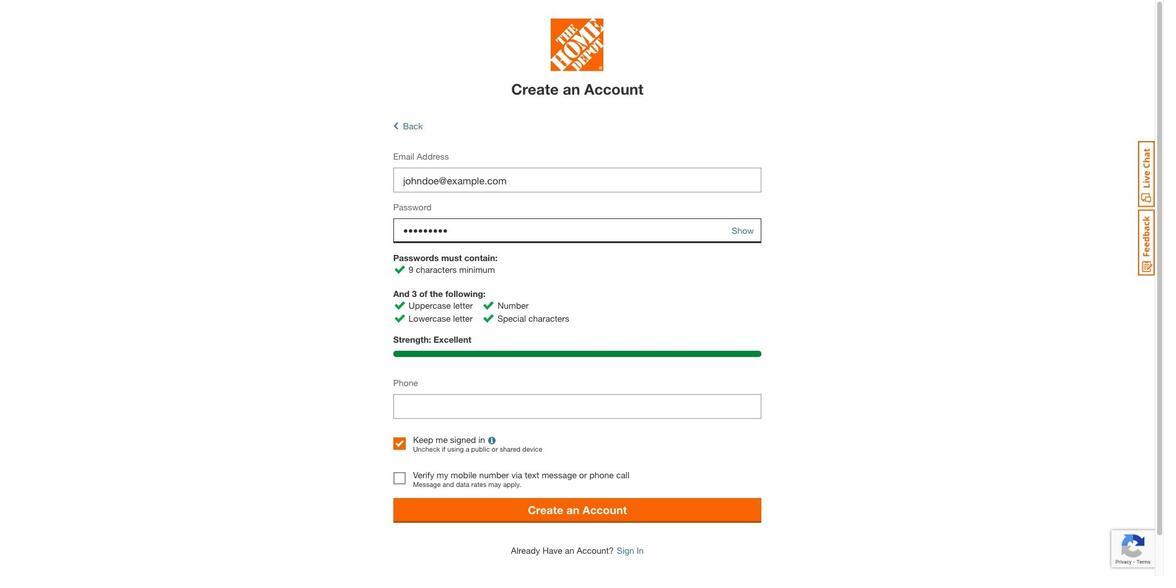 Task type: vqa. For each thing, say whether or not it's contained in the screenshot.
text field
yes



Task type: locate. For each thing, give the bounding box(es) containing it.
None email field
[[393, 168, 762, 193]]

None text field
[[393, 395, 762, 420]]

None password field
[[393, 219, 762, 244]]

image alt image
[[395, 266, 405, 274], [395, 302, 405, 310], [484, 302, 494, 310], [395, 315, 405, 323], [483, 315, 494, 323]]



Task type: describe. For each thing, give the bounding box(es) containing it.
thd logo image
[[551, 19, 604, 74]]

feedback link image
[[1138, 209, 1155, 276]]

back arrow image
[[393, 121, 398, 132]]

live chat image
[[1138, 141, 1155, 208]]



